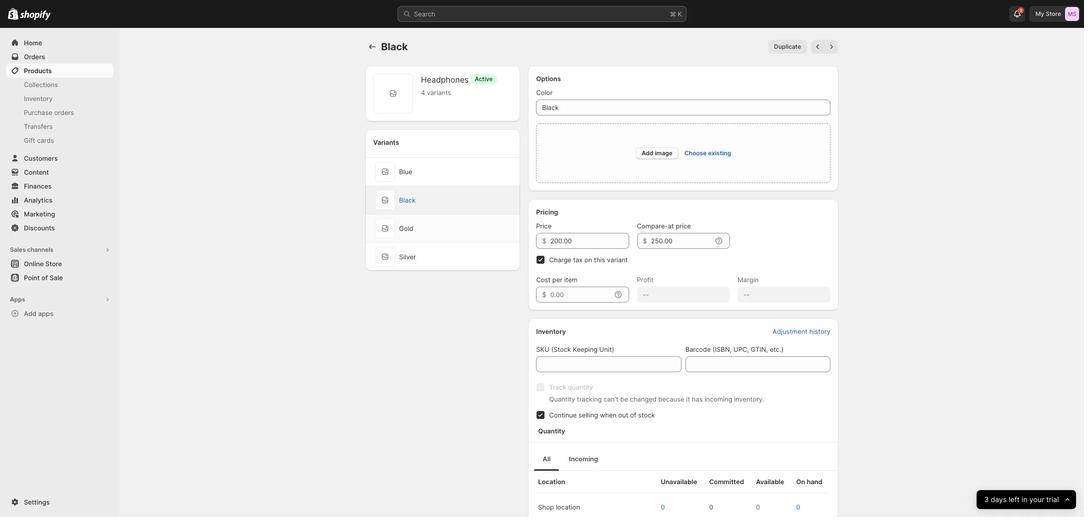 Task type: locate. For each thing, give the bounding box(es) containing it.
unavailable
[[661, 478, 697, 486]]

tab list
[[532, 447, 835, 471]]

1 0 button from the left
[[656, 500, 680, 516]]

keeping
[[573, 346, 598, 354]]

gift cards link
[[6, 134, 114, 147]]

my store
[[1036, 10, 1061, 17]]

continue selling when out of stock
[[549, 412, 655, 420]]

online store button
[[0, 257, 120, 271]]

0 button down the unavailable
[[656, 500, 680, 516]]

1 vertical spatial add
[[24, 310, 37, 318]]

my
[[1036, 10, 1044, 17]]

analytics link
[[6, 193, 114, 207]]

0 vertical spatial quantity
[[549, 396, 575, 404]]

store
[[1046, 10, 1061, 17], [45, 260, 62, 268]]

this
[[594, 256, 605, 264]]

settings
[[24, 499, 50, 507]]

of left sale
[[42, 274, 48, 282]]

products
[[24, 67, 52, 75]]

1 0 from the left
[[661, 504, 665, 512]]

0 horizontal spatial of
[[42, 274, 48, 282]]

shop location
[[538, 504, 580, 512]]

search
[[414, 10, 435, 18]]

tab list containing all
[[532, 447, 835, 471]]

gold link
[[365, 215, 520, 243]]

0 horizontal spatial inventory
[[24, 95, 53, 103]]

add left image
[[642, 149, 653, 157]]

1 vertical spatial inventory
[[536, 328, 566, 336]]

price
[[676, 222, 691, 230]]

quantity tracking can't be changed because it has incoming inventory.
[[549, 396, 764, 404]]

0 vertical spatial add
[[642, 149, 653, 157]]

0 down the on on the right bottom
[[796, 504, 800, 512]]

incoming
[[569, 455, 598, 463]]

gtin,
[[751, 346, 768, 354]]

barcode
[[685, 346, 711, 354]]

on
[[585, 256, 592, 264]]

pricing
[[536, 208, 558, 216]]

gift
[[24, 137, 35, 145]]

1 button
[[1010, 6, 1026, 22]]

store for online store
[[45, 260, 62, 268]]

0 horizontal spatial add
[[24, 310, 37, 318]]

Compare-at price text field
[[651, 233, 712, 249]]

of right out
[[630, 412, 636, 420]]

$ for compare-at price
[[643, 237, 647, 245]]

sales channels button
[[6, 243, 114, 257]]

$
[[542, 237, 546, 245], [643, 237, 647, 245], [542, 291, 546, 299]]

customers
[[24, 154, 58, 162]]

silver link
[[365, 243, 520, 271]]

0 vertical spatial store
[[1046, 10, 1061, 17]]

1 vertical spatial quantity
[[538, 428, 565, 435]]

collections link
[[6, 78, 114, 92]]

on hand
[[796, 478, 823, 486]]

Cost per item text field
[[550, 287, 611, 303]]

add apps button
[[6, 307, 114, 321]]

1 horizontal spatial of
[[630, 412, 636, 420]]

add left apps
[[24, 310, 37, 318]]

track
[[549, 384, 566, 392]]

color
[[536, 89, 553, 97]]

content
[[24, 168, 49, 176]]

store up sale
[[45, 260, 62, 268]]

quantity down track
[[549, 396, 575, 404]]

add inside button
[[24, 310, 37, 318]]

point of sale button
[[0, 271, 120, 285]]

left
[[1009, 496, 1020, 505]]

⌘ k
[[670, 10, 682, 18]]

2 0 from the left
[[709, 504, 713, 512]]

adjustment
[[773, 328, 808, 336]]

0 for 4th 0 dropdown button from the right
[[661, 504, 665, 512]]

$ down compare-
[[643, 237, 647, 245]]

upc,
[[734, 346, 749, 354]]

$ down cost
[[542, 291, 546, 299]]

purchase orders
[[24, 109, 74, 117]]

0 down the unavailable
[[661, 504, 665, 512]]

inventory up sku
[[536, 328, 566, 336]]

incoming button
[[561, 447, 606, 471]]

$ down price in the top of the page
[[542, 237, 546, 245]]

$ for cost per item
[[542, 291, 546, 299]]

quantity for quantity
[[538, 428, 565, 435]]

options
[[536, 75, 561, 83]]

quantity down continue
[[538, 428, 565, 435]]

1 horizontal spatial store
[[1046, 10, 1061, 17]]

1
[[1020, 8, 1022, 13]]

1 horizontal spatial add
[[642, 149, 653, 157]]

4 0 from the left
[[796, 504, 800, 512]]

add for add apps
[[24, 310, 37, 318]]

0 down available at the bottom of the page
[[756, 504, 760, 512]]

add for add image
[[642, 149, 653, 157]]

selling
[[579, 412, 598, 420]]

3 0 button from the left
[[751, 500, 775, 516]]

location
[[556, 504, 580, 512]]

0 button down available at the bottom of the page
[[751, 500, 775, 516]]

purchase orders link
[[6, 106, 114, 120]]

inventory up the purchase
[[24, 95, 53, 103]]

$ for price
[[542, 237, 546, 245]]

0 vertical spatial black
[[381, 41, 408, 53]]

0 down committed
[[709, 504, 713, 512]]

0 button
[[656, 500, 680, 516], [704, 500, 728, 516], [751, 500, 775, 516], [791, 500, 815, 516]]

on
[[796, 478, 805, 486]]

store inside 'link'
[[45, 260, 62, 268]]

image
[[655, 149, 673, 157]]

store right my
[[1046, 10, 1061, 17]]

duplicate
[[774, 43, 801, 50]]

quantity
[[549, 396, 575, 404], [538, 428, 565, 435]]

SKU (Stock Keeping Unit) text field
[[536, 357, 681, 373]]

0 for 1st 0 dropdown button from the right
[[796, 504, 800, 512]]

⌘
[[670, 10, 676, 18]]

out
[[618, 412, 628, 420]]

0
[[661, 504, 665, 512], [709, 504, 713, 512], [756, 504, 760, 512], [796, 504, 800, 512]]

1 vertical spatial store
[[45, 260, 62, 268]]

Price text field
[[550, 233, 629, 249]]

can't
[[604, 396, 619, 404]]

variants
[[427, 89, 451, 97]]

sale
[[50, 274, 63, 282]]

0 button down the on on the right bottom
[[791, 500, 815, 516]]

0 horizontal spatial store
[[45, 260, 62, 268]]

0 vertical spatial inventory
[[24, 95, 53, 103]]

be
[[620, 396, 628, 404]]

days
[[991, 496, 1007, 505]]

my store image
[[1065, 7, 1079, 21]]

0 button down committed
[[704, 500, 728, 516]]

0 vertical spatial of
[[42, 274, 48, 282]]

all
[[543, 455, 551, 463]]

discounts link
[[6, 221, 114, 235]]

home link
[[6, 36, 114, 50]]

location
[[538, 478, 565, 486]]

point of sale
[[24, 274, 63, 282]]

Barcode (ISBN, UPC, GTIN, etc.) text field
[[685, 357, 831, 373]]



Task type: describe. For each thing, give the bounding box(es) containing it.
at
[[668, 222, 674, 230]]

headphones
[[421, 75, 469, 85]]

1 horizontal spatial inventory
[[536, 328, 566, 336]]

because
[[658, 396, 684, 404]]

1 vertical spatial black
[[399, 196, 416, 204]]

all button
[[532, 447, 561, 471]]

per
[[552, 276, 563, 284]]

3 0 from the left
[[756, 504, 760, 512]]

item
[[564, 276, 578, 284]]

variant
[[607, 256, 628, 264]]

settings link
[[6, 496, 114, 510]]

3
[[985, 496, 989, 505]]

k
[[678, 10, 682, 18]]

Margin text field
[[738, 287, 831, 303]]

online
[[24, 260, 44, 268]]

margin
[[738, 276, 759, 284]]

stock
[[638, 412, 655, 420]]

(isbn,
[[713, 346, 732, 354]]

of inside button
[[42, 274, 48, 282]]

sales
[[10, 246, 26, 254]]

duplicate link
[[768, 40, 807, 54]]

sku (stock keeping unit)
[[536, 346, 614, 354]]

3 days left in your trial button
[[977, 491, 1076, 510]]

4
[[421, 89, 425, 97]]

orders
[[24, 53, 45, 61]]

when
[[600, 412, 617, 420]]

barcode (isbn, upc, gtin, etc.)
[[685, 346, 784, 354]]

gift cards
[[24, 137, 54, 145]]

2 0 button from the left
[[704, 500, 728, 516]]

add apps
[[24, 310, 53, 318]]

unit)
[[599, 346, 614, 354]]

price
[[536, 222, 552, 230]]

online store link
[[6, 257, 114, 271]]

changed
[[630, 396, 657, 404]]

products link
[[6, 64, 114, 78]]

4 variants
[[421, 89, 451, 97]]

Color text field
[[536, 100, 831, 116]]

it
[[686, 396, 690, 404]]

blue
[[399, 168, 412, 176]]

orders
[[54, 109, 74, 117]]

continue
[[549, 412, 577, 420]]

cards
[[37, 137, 54, 145]]

charge tax on this variant
[[549, 256, 628, 264]]

point
[[24, 274, 40, 282]]

quantity
[[568, 384, 593, 392]]

marketing link
[[6, 207, 114, 221]]

quantity for quantity tracking can't be changed because it has incoming inventory.
[[549, 396, 575, 404]]

0 for 2nd 0 dropdown button from left
[[709, 504, 713, 512]]

4 0 button from the left
[[791, 500, 815, 516]]

profit
[[637, 276, 654, 284]]

hand
[[807, 478, 823, 486]]

variants
[[373, 139, 399, 146]]

add image
[[642, 149, 673, 157]]

incoming
[[705, 396, 732, 404]]

apps
[[38, 310, 53, 318]]

transfers link
[[6, 120, 114, 134]]

point of sale link
[[6, 271, 114, 285]]

committed
[[709, 478, 744, 486]]

(stock
[[551, 346, 571, 354]]

choose existing
[[685, 149, 731, 157]]

marketing
[[24, 210, 55, 218]]

finances
[[24, 182, 52, 190]]

cost per item
[[536, 276, 578, 284]]

shop
[[538, 504, 554, 512]]

trial
[[1047, 496, 1059, 505]]

sku
[[536, 346, 549, 354]]

store for my store
[[1046, 10, 1061, 17]]

purchase
[[24, 109, 52, 117]]

Profit text field
[[637, 287, 730, 303]]

choose
[[685, 149, 707, 157]]

inventory.
[[734, 396, 764, 404]]

1 vertical spatial of
[[630, 412, 636, 420]]

blue link
[[365, 158, 520, 186]]

apps button
[[6, 293, 114, 307]]

content link
[[6, 165, 114, 179]]

home
[[24, 39, 42, 47]]

shopify image
[[8, 8, 19, 20]]

your
[[1030, 496, 1045, 505]]

active
[[475, 75, 493, 83]]

cost
[[536, 276, 551, 284]]

shopify image
[[20, 10, 51, 20]]

tax
[[573, 256, 583, 264]]

adjustment history
[[773, 328, 831, 336]]

compare-
[[637, 222, 668, 230]]

online store
[[24, 260, 62, 268]]

existing
[[708, 149, 731, 157]]

etc.)
[[770, 346, 784, 354]]



Task type: vqa. For each thing, say whether or not it's contained in the screenshot.
text field
no



